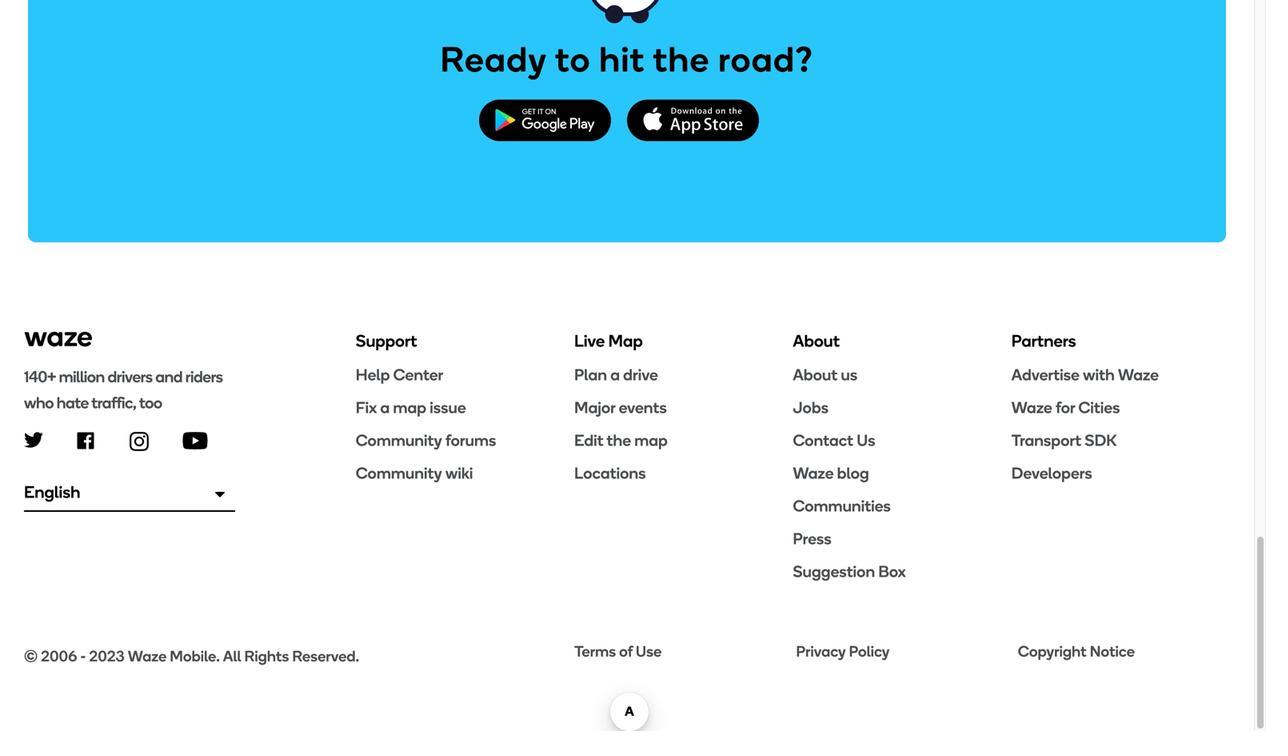 Task type: describe. For each thing, give the bounding box(es) containing it.
us
[[841, 365, 858, 384]]

to
[[555, 38, 591, 80]]

help center
[[356, 365, 443, 384]]

instagram link
[[130, 432, 149, 451]]

forums
[[445, 431, 496, 450]]

rights
[[244, 647, 289, 665]]

sdk
[[1085, 431, 1117, 450]]

transport sdk link
[[1012, 430, 1230, 451]]

plan
[[574, 365, 607, 384]]

box
[[879, 562, 906, 581]]

about for about us
[[793, 365, 838, 384]]

help
[[356, 365, 390, 384]]

facebook link
[[77, 432, 94, 450]]

waze for cities link
[[1012, 397, 1230, 418]]

caret down image
[[215, 486, 225, 503]]

terms
[[574, 642, 616, 661]]

plan a drive link
[[574, 364, 793, 385]]

youtube image
[[182, 432, 208, 450]]

live map
[[574, 331, 643, 351]]

advertise
[[1012, 365, 1080, 384]]

drivers
[[108, 367, 152, 386]]

locations
[[574, 463, 646, 483]]

events
[[619, 398, 667, 417]]

140+
[[24, 367, 56, 386]]

waze blog link
[[793, 463, 1012, 483]]

all
[[223, 647, 241, 665]]

{{ data.sidebar.logolink.text }} image
[[24, 330, 93, 348]]

youtube link
[[182, 432, 208, 450]]

use
[[636, 642, 662, 661]]

partners
[[1012, 331, 1076, 351]]

too
[[139, 393, 162, 412]]

hate
[[57, 393, 89, 412]]

a for fix
[[380, 398, 390, 417]]

edit the map
[[574, 431, 668, 450]]

copyright notice link
[[1018, 642, 1230, 662]]

developers
[[1012, 463, 1092, 483]]

jobs link
[[793, 397, 1012, 418]]

help center link
[[356, 364, 574, 385]]

about us
[[793, 365, 858, 384]]

edit
[[574, 431, 604, 450]]

privacy policy link
[[796, 642, 1008, 662]]

and
[[155, 367, 182, 386]]

issue
[[430, 398, 466, 417]]

with
[[1083, 365, 1115, 384]]

privacy
[[796, 642, 846, 661]]

notice
[[1090, 642, 1135, 661]]

million
[[59, 367, 105, 386]]

transport sdk
[[1012, 431, 1117, 450]]

twitter image
[[24, 432, 43, 448]]

140+ million drivers and riders who hate traffic, too
[[24, 367, 223, 412]]

live
[[574, 331, 605, 351]]

road?
[[718, 38, 814, 80]]

privacy policy
[[796, 642, 890, 661]]

community forums
[[356, 431, 496, 450]]

advertise with waze link
[[1012, 364, 1230, 385]]

locations link
[[574, 463, 793, 483]]

about us link
[[793, 364, 1012, 385]]

wiki
[[445, 463, 473, 483]]

community wiki link
[[356, 463, 574, 483]]

instagram image
[[130, 432, 149, 451]]

mobile.
[[170, 647, 220, 665]]



Task type: vqa. For each thing, say whether or not it's contained in the screenshot.
Plan a
yes



Task type: locate. For each thing, give the bounding box(es) containing it.
the right "hit"
[[653, 38, 710, 80]]

hit
[[599, 38, 645, 80]]

terms of use
[[574, 642, 662, 661]]

english link
[[24, 474, 235, 512]]

fix a map issue
[[356, 398, 466, 417]]

map down center
[[393, 398, 426, 417]]

suggestion
[[793, 562, 875, 581]]

0 vertical spatial the
[[653, 38, 710, 80]]

jobs
[[793, 398, 829, 417]]

for
[[1056, 398, 1075, 417]]

about for about
[[793, 331, 840, 351]]

terms of use link
[[574, 642, 787, 662]]

0 vertical spatial about
[[793, 331, 840, 351]]

©
[[24, 647, 38, 665]]

a for plan
[[611, 365, 620, 384]]

waze down "contact"
[[793, 463, 834, 483]]

contact us
[[793, 431, 876, 450]]

english
[[24, 482, 80, 502]]

about up jobs
[[793, 365, 838, 384]]

waze left for
[[1012, 398, 1053, 417]]

copyright
[[1018, 642, 1087, 661]]

support
[[356, 331, 417, 351]]

major events link
[[574, 397, 793, 418]]

blog
[[837, 463, 869, 483]]

developers link
[[1012, 463, 1230, 483]]

the
[[653, 38, 710, 80], [607, 431, 631, 450]]

us
[[857, 431, 876, 450]]

communities
[[793, 496, 891, 515]]

edit the map link
[[574, 430, 793, 451]]

reserved.
[[292, 647, 359, 665]]

the right edit
[[607, 431, 631, 450]]

1 about from the top
[[793, 331, 840, 351]]

community
[[356, 431, 442, 450], [356, 463, 442, 483]]

a right plan
[[611, 365, 620, 384]]

2023
[[89, 647, 125, 665]]

waze for cities
[[1012, 398, 1120, 417]]

press link
[[793, 528, 1012, 549]]

1 vertical spatial community
[[356, 463, 442, 483]]

map for a
[[393, 398, 426, 417]]

transport
[[1012, 431, 1082, 450]]

policy
[[849, 642, 890, 661]]

waze blog
[[793, 463, 869, 483]]

2 about from the top
[[793, 365, 838, 384]]

0 vertical spatial a
[[611, 365, 620, 384]]

1 vertical spatial the
[[607, 431, 631, 450]]

community down fix a map issue on the left bottom of the page
[[356, 431, 442, 450]]

community down community forums
[[356, 463, 442, 483]]

riders
[[185, 367, 223, 386]]

map for the
[[635, 431, 668, 450]]

plan a drive
[[574, 365, 658, 384]]

communities link
[[793, 495, 1012, 516]]

1 horizontal spatial map
[[635, 431, 668, 450]]

about
[[793, 331, 840, 351], [793, 365, 838, 384]]

contact
[[793, 431, 854, 450]]

waze up waze for cities link
[[1118, 365, 1159, 384]]

cities
[[1079, 398, 1120, 417]]

a
[[611, 365, 620, 384], [380, 398, 390, 417]]

contact us link
[[793, 430, 1012, 451]]

suggestion box
[[793, 562, 906, 581]]

0 horizontal spatial a
[[380, 398, 390, 417]]

waze right 2023
[[128, 647, 167, 665]]

about up about us
[[793, 331, 840, 351]]

press
[[793, 529, 832, 548]]

0 vertical spatial map
[[393, 398, 426, 417]]

map
[[608, 331, 643, 351]]

1 vertical spatial map
[[635, 431, 668, 450]]

community wiki
[[356, 463, 473, 483]]

waze
[[1118, 365, 1159, 384], [1012, 398, 1053, 417], [793, 463, 834, 483], [128, 647, 167, 665]]

1 vertical spatial a
[[380, 398, 390, 417]]

a right fix at the bottom of page
[[380, 398, 390, 417]]

0 horizontal spatial map
[[393, 398, 426, 417]]

2 community from the top
[[356, 463, 442, 483]]

1 community from the top
[[356, 431, 442, 450]]

advertise with waze
[[1012, 365, 1159, 384]]

traffic,
[[91, 393, 136, 412]]

of
[[619, 642, 633, 661]]

who
[[24, 393, 54, 412]]

community forums link
[[356, 430, 574, 451]]

community for community wiki
[[356, 463, 442, 483]]

1 horizontal spatial a
[[611, 365, 620, 384]]

map down events
[[635, 431, 668, 450]]

-
[[80, 647, 86, 665]]

© 2006 - 2023 waze mobile. all rights reserved.
[[24, 647, 359, 665]]

ready
[[440, 38, 547, 80]]

1 horizontal spatial the
[[653, 38, 710, 80]]

fix
[[356, 398, 377, 417]]

0 horizontal spatial the
[[607, 431, 631, 450]]

0 vertical spatial community
[[356, 431, 442, 450]]

community for community forums
[[356, 431, 442, 450]]

copyright notice
[[1018, 642, 1135, 661]]

suggestion box link
[[793, 561, 1012, 582]]

2006
[[41, 647, 77, 665]]

twitter link
[[24, 432, 43, 448]]

major events
[[574, 398, 667, 417]]

major
[[574, 398, 616, 417]]

facebook image
[[77, 432, 94, 450]]

fix a map issue link
[[356, 397, 574, 418]]

1 vertical spatial about
[[793, 365, 838, 384]]

ready to hit the road?
[[440, 38, 814, 80]]



